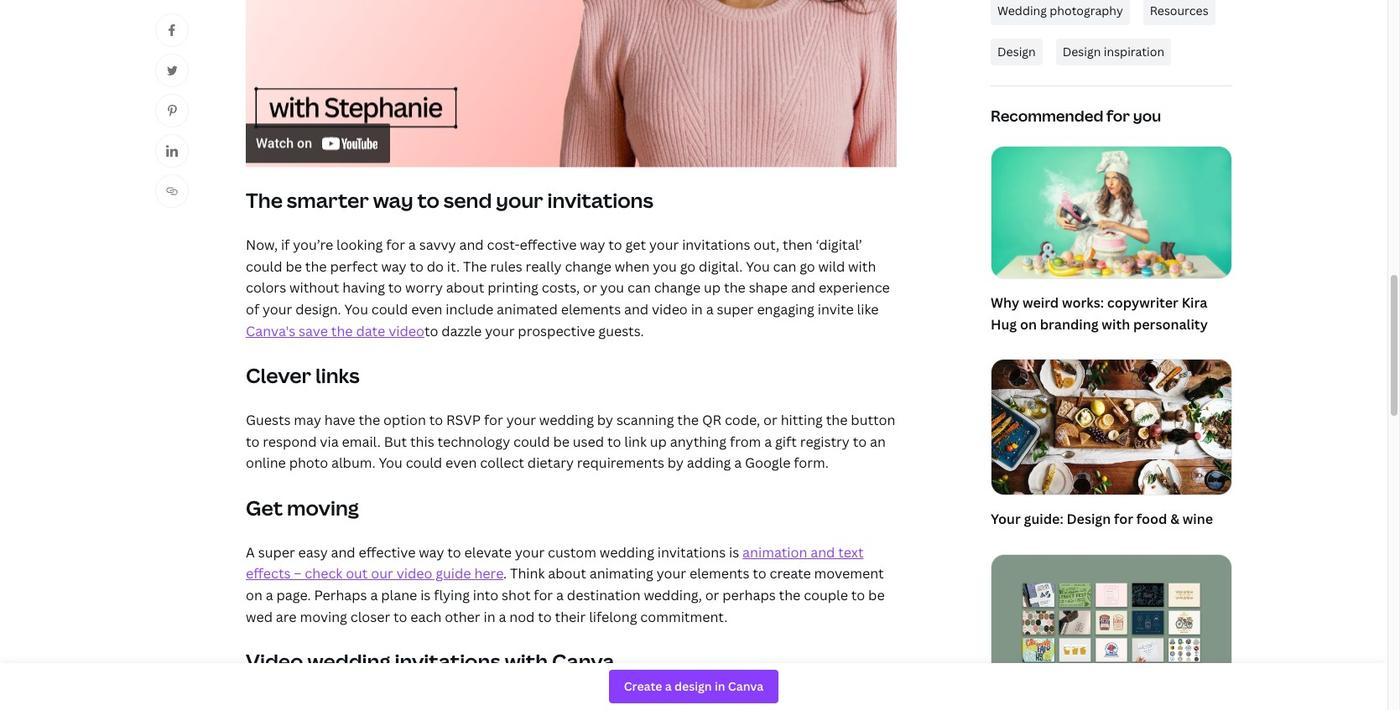 Task type: vqa. For each thing, say whether or not it's contained in the screenshot.
James Peterson image
no



Task type: locate. For each thing, give the bounding box(es) containing it.
respond
[[263, 433, 317, 451]]

and
[[459, 236, 484, 254], [791, 279, 816, 297], [624, 300, 649, 319], [331, 544, 356, 562], [811, 544, 835, 562]]

you inside guests may have the option to rsvp for your wedding by scanning the qr code, or hitting the button to respond via email. but this technology could be used to link up anything from a gift registry to an online photo album. you could even collect dietary requirements by adding a google form.
[[379, 454, 403, 473]]

for
[[1107, 106, 1130, 126], [386, 236, 405, 254], [484, 411, 503, 430], [1114, 510, 1134, 529], [534, 587, 553, 605]]

with down nod
[[505, 648, 548, 676]]

1 go from the left
[[680, 257, 696, 276]]

a down effects
[[266, 587, 273, 605]]

canva's save the date video link
[[246, 322, 425, 340]]

0 vertical spatial by
[[597, 411, 613, 430]]

perfect
[[330, 257, 378, 276]]

even inside now, if you're looking for a savvy and cost-effective way to get your invitations out, then 'digital' could be the perfect way to do it. the rules really change when you go digital. you can go wild with colors without having to worry about printing costs, or you can change up the shape and experience of your design. you could even include animated elements and video in a super engaging invite like canva's save the date video to dazzle your prospective guests.
[[411, 300, 443, 319]]

your inside guests may have the option to rsvp for your wedding by scanning the qr code, or hitting the button to respond via email. but this technology could be used to link up anything from a gift registry to an online photo album. you could even collect dietary requirements by adding a google form.
[[507, 411, 536, 430]]

0 horizontal spatial go
[[680, 257, 696, 276]]

is left animation
[[729, 544, 739, 562]]

design right guide:
[[1067, 510, 1111, 529]]

1 vertical spatial elements
[[690, 565, 750, 584]]

1 vertical spatial super
[[258, 544, 295, 562]]

1 horizontal spatial is
[[729, 544, 739, 562]]

1 vertical spatial with
[[1102, 315, 1130, 334]]

video inside animation and text effects – check out our video guide here
[[397, 565, 432, 584]]

really
[[526, 257, 562, 276]]

super up effects
[[258, 544, 295, 562]]

your
[[496, 187, 543, 214], [649, 236, 679, 254], [263, 300, 292, 319], [485, 322, 515, 340], [507, 411, 536, 430], [515, 544, 545, 562], [657, 565, 686, 584]]

1 vertical spatial in
[[484, 608, 496, 626]]

the inside now, if you're looking for a savvy and cost-effective way to get your invitations out, then 'digital' could be the perfect way to do it. the rules really change when you go digital. you can go wild with colors without having to worry about printing costs, or you can change up the shape and experience of your design. you could even include animated elements and video in a super engaging invite like canva's save the date video to dazzle your prospective guests.
[[463, 257, 487, 276]]

worry
[[405, 279, 443, 297]]

0 vertical spatial up
[[704, 279, 721, 297]]

why
[[991, 294, 1020, 312]]

date
[[356, 322, 385, 340]]

could down this
[[406, 454, 442, 473]]

up down digital.
[[704, 279, 721, 297]]

wed
[[246, 608, 273, 626]]

0 vertical spatial can
[[773, 257, 797, 276]]

you right when on the top of page
[[653, 257, 677, 276]]

the up now,
[[246, 187, 283, 214]]

go left digital.
[[680, 257, 696, 276]]

is
[[729, 544, 739, 562], [421, 587, 431, 605]]

1 vertical spatial be
[[553, 433, 570, 451]]

0 vertical spatial about
[[446, 279, 485, 297]]

and up it.
[[459, 236, 484, 254]]

1 horizontal spatial wedding
[[539, 411, 594, 430]]

the down create
[[779, 587, 801, 605]]

guests.
[[599, 322, 644, 340]]

go down then
[[800, 257, 815, 276]]

this
[[410, 433, 434, 451]]

0 vertical spatial on
[[1020, 315, 1037, 334]]

custom
[[548, 544, 597, 562]]

be down if
[[286, 257, 302, 276]]

animation and text effects – check out our video guide here
[[246, 544, 864, 584]]

0 vertical spatial you
[[1133, 106, 1162, 126]]

check
[[305, 565, 343, 584]]

0 horizontal spatial even
[[411, 300, 443, 319]]

1 horizontal spatial you
[[379, 454, 403, 473]]

requirements
[[577, 454, 665, 473]]

about up include
[[446, 279, 485, 297]]

via
[[320, 433, 339, 451]]

be up dietary
[[553, 433, 570, 451]]

2 vertical spatial you
[[379, 454, 403, 473]]

even down technology
[[446, 454, 477, 473]]

design down wedding
[[998, 43, 1036, 59]]

way up looking
[[373, 187, 413, 214]]

2 horizontal spatial with
[[1102, 315, 1130, 334]]

1 vertical spatial can
[[628, 279, 651, 297]]

wedding photography
[[998, 3, 1123, 19]]

registry
[[800, 433, 850, 451]]

looking
[[336, 236, 383, 254]]

2 horizontal spatial be
[[869, 587, 885, 605]]

the left qr
[[677, 411, 699, 430]]

2 vertical spatial video
[[397, 565, 432, 584]]

elements down costs,
[[561, 300, 621, 319]]

to left send
[[417, 187, 440, 214]]

2 horizontal spatial you
[[746, 257, 770, 276]]

online
[[246, 454, 286, 473]]

create
[[770, 565, 811, 584]]

guide design food wine image
[[992, 360, 1232, 495]]

2 vertical spatial or
[[705, 587, 719, 605]]

your up collect
[[507, 411, 536, 430]]

2 vertical spatial with
[[505, 648, 548, 676]]

your guide: design for food & wine
[[991, 510, 1213, 529]]

a up closer
[[370, 587, 378, 605]]

food
[[1137, 510, 1168, 529]]

1 horizontal spatial even
[[446, 454, 477, 473]]

0 vertical spatial is
[[729, 544, 739, 562]]

design inspiration link
[[1056, 38, 1171, 65]]

code,
[[725, 411, 760, 430]]

you down the having
[[344, 300, 368, 319]]

on
[[1020, 315, 1037, 334], [246, 587, 262, 605]]

or up commitment.
[[705, 587, 719, 605]]

moving up 'easy'
[[287, 494, 359, 522]]

0 vertical spatial be
[[286, 257, 302, 276]]

invite
[[818, 300, 854, 319]]

1 horizontal spatial go
[[800, 257, 815, 276]]

0 vertical spatial effective
[[520, 236, 577, 254]]

flying
[[434, 587, 470, 605]]

is inside . think about animating your elements to create movement on a page. perhaps a plane is flying into shot for a destination wedding, or perhaps the couple to be wed are moving closer to each other in a nod to their lifelong commitment.
[[421, 587, 431, 605]]

or right costs,
[[583, 279, 597, 297]]

for inside . think about animating your elements to create movement on a page. perhaps a plane is flying into shot for a destination wedding, or perhaps the couple to be wed are moving closer to each other in a nod to their lifelong commitment.
[[534, 587, 553, 605]]

a left savvy
[[408, 236, 416, 254]]

invitations up digital.
[[682, 236, 751, 254]]

0 vertical spatial change
[[565, 257, 612, 276]]

on inside . think about animating your elements to create movement on a page. perhaps a plane is flying into shot for a destination wedding, or perhaps the couple to be wed are moving closer to each other in a nod to their lifelong commitment.
[[246, 587, 262, 605]]

the down digital.
[[724, 279, 746, 297]]

couple
[[804, 587, 848, 605]]

0 horizontal spatial or
[[583, 279, 597, 297]]

1 horizontal spatial or
[[705, 587, 719, 605]]

your inside . think about animating your elements to create movement on a page. perhaps a plane is flying into shot for a destination wedding, or perhaps the couple to be wed are moving closer to each other in a nod to their lifelong commitment.
[[657, 565, 686, 584]]

0 horizontal spatial on
[[246, 587, 262, 605]]

go
[[680, 257, 696, 276], [800, 257, 815, 276]]

by up used
[[597, 411, 613, 430]]

include
[[446, 300, 494, 319]]

1 vertical spatial even
[[446, 454, 477, 473]]

0 horizontal spatial be
[[286, 257, 302, 276]]

for inside guests may have the option to rsvp for your wedding by scanning the qr code, or hitting the button to respond via email. but this technology could be used to link up anything from a gift registry to an online photo album. you could even collect dietary requirements by adding a google form.
[[484, 411, 503, 430]]

option
[[383, 411, 426, 430]]

to
[[417, 187, 440, 214], [609, 236, 622, 254], [410, 257, 424, 276], [388, 279, 402, 297], [425, 322, 438, 340], [429, 411, 443, 430], [246, 433, 260, 451], [607, 433, 621, 451], [853, 433, 867, 451], [447, 544, 461, 562], [753, 565, 767, 584], [852, 587, 865, 605], [394, 608, 407, 626], [538, 608, 552, 626]]

links
[[316, 362, 360, 389]]

a
[[408, 236, 416, 254], [706, 300, 714, 319], [765, 433, 772, 451], [734, 454, 742, 473], [266, 587, 273, 605], [370, 587, 378, 605], [556, 587, 564, 605], [499, 608, 506, 626]]

hitting
[[781, 411, 823, 430]]

moving inside . think about animating your elements to create movement on a page. perhaps a plane is flying into shot for a destination wedding, or perhaps the couple to be wed are moving closer to each other in a nod to their lifelong commitment.
[[300, 608, 347, 626]]

to right nod
[[538, 608, 552, 626]]

1 vertical spatial or
[[764, 411, 778, 430]]

0 horizontal spatial up
[[650, 433, 667, 451]]

video wedding invitations with canva
[[246, 648, 615, 676]]

change up costs,
[[565, 257, 612, 276]]

and inside animation and text effects – check out our video guide here
[[811, 544, 835, 562]]

1 horizontal spatial effective
[[520, 236, 577, 254]]

get
[[246, 494, 283, 522]]

and left text
[[811, 544, 835, 562]]

to left the link
[[607, 433, 621, 451]]

invitations up get
[[548, 187, 654, 214]]

0 vertical spatial in
[[691, 300, 703, 319]]

1 horizontal spatial in
[[691, 300, 703, 319]]

1 vertical spatial up
[[650, 433, 667, 451]]

technology
[[438, 433, 510, 451]]

with inside now, if you're looking for a savvy and cost-effective way to get your invitations out, then 'digital' could be the perfect way to do it. the rules really change when you go digital. you can go wild with colors without having to worry about printing costs, or you can change up the shape and experience of your design. you could even include animated elements and video in a super engaging invite like canva's save the date video to dazzle your prospective guests.
[[848, 257, 876, 276]]

1 vertical spatial change
[[654, 279, 701, 297]]

invitations
[[548, 187, 654, 214], [682, 236, 751, 254], [658, 544, 726, 562], [395, 648, 501, 676]]

effective inside now, if you're looking for a savvy and cost-effective way to get your invitations out, then 'digital' could be the perfect way to do it. the rules really change when you go digital. you can go wild with colors without having to worry about printing costs, or you can change up the shape and experience of your design. you could even include animated elements and video in a super engaging invite like canva's save the date video to dazzle your prospective guests.
[[520, 236, 577, 254]]

moving down perhaps
[[300, 608, 347, 626]]

elements up perhaps
[[690, 565, 750, 584]]

a up their at the left of the page
[[556, 587, 564, 605]]

about inside now, if you're looking for a savvy and cost-effective way to get your invitations out, then 'digital' could be the perfect way to do it. the rules really change when you go digital. you can go wild with colors without having to worry about printing costs, or you can change up the shape and experience of your design. you could even include animated elements and video in a super engaging invite like canva's save the date video to dazzle your prospective guests.
[[446, 279, 485, 297]]

a super easy and effective way to elevate your custom wedding invitations is
[[246, 544, 743, 562]]

super inside now, if you're looking for a savvy and cost-effective way to get your invitations out, then 'digital' could be the perfect way to do it. the rules really change when you go digital. you can go wild with colors without having to worry about printing costs, or you can change up the shape and experience of your design. you could even include animated elements and video in a super engaging invite like canva's save the date video to dazzle your prospective guests.
[[717, 300, 754, 319]]

up right the link
[[650, 433, 667, 451]]

like
[[857, 300, 879, 319]]

design.
[[295, 300, 341, 319]]

even inside guests may have the option to rsvp for your wedding by scanning the qr code, or hitting the button to respond via email. but this technology could be used to link up anything from a gift registry to an online photo album. you could even collect dietary requirements by adding a google form.
[[446, 454, 477, 473]]

on right hug
[[1020, 315, 1037, 334]]

0 vertical spatial elements
[[561, 300, 621, 319]]

you down out,
[[746, 257, 770, 276]]

design inspiration
[[1063, 43, 1165, 59]]

design for design
[[998, 43, 1036, 59]]

in down digital.
[[691, 300, 703, 319]]

1 horizontal spatial up
[[704, 279, 721, 297]]

0 vertical spatial wedding
[[539, 411, 594, 430]]

1 vertical spatial wedding
[[600, 544, 654, 562]]

elements inside now, if you're looking for a savvy and cost-effective way to get your invitations out, then 'digital' could be the perfect way to do it. the rules really change when you go digital. you can go wild with colors without having to worry about printing costs, or you can change up the shape and experience of your design. you could even include animated elements and video in a super engaging invite like canva's save the date video to dazzle your prospective guests.
[[561, 300, 621, 319]]

0 horizontal spatial elements
[[561, 300, 621, 319]]

2 go from the left
[[800, 257, 815, 276]]

effective up our
[[359, 544, 416, 562]]

or inside . think about animating your elements to create movement on a page. perhaps a plane is flying into shot for a destination wedding, or perhaps the couple to be wed are moving closer to each other in a nod to their lifelong commitment.
[[705, 587, 719, 605]]

video
[[246, 648, 303, 676]]

0 horizontal spatial you
[[600, 279, 624, 297]]

wedding
[[998, 3, 1047, 19]]

1 vertical spatial about
[[548, 565, 586, 584]]

0 vertical spatial even
[[411, 300, 443, 319]]

copywriter
[[1107, 294, 1179, 312]]

1 vertical spatial moving
[[300, 608, 347, 626]]

0 vertical spatial with
[[848, 257, 876, 276]]

0 horizontal spatial effective
[[359, 544, 416, 562]]

in inside . think about animating your elements to create movement on a page. perhaps a plane is flying into shot for a destination wedding, or perhaps the couple to be wed are moving closer to each other in a nod to their lifelong commitment.
[[484, 608, 496, 626]]

a down digital.
[[706, 300, 714, 319]]

is up each
[[421, 587, 431, 605]]

way
[[373, 187, 413, 214], [580, 236, 605, 254], [381, 257, 407, 276], [419, 544, 444, 562]]

you down inspiration
[[1133, 106, 1162, 126]]

think
[[510, 565, 545, 584]]

0 vertical spatial or
[[583, 279, 597, 297]]

photography
[[1050, 3, 1123, 19]]

wedding up "animating" on the bottom
[[600, 544, 654, 562]]

1 horizontal spatial about
[[548, 565, 586, 584]]

collect
[[480, 454, 524, 473]]

by down anything on the bottom of page
[[668, 454, 684, 473]]

are
[[276, 608, 297, 626]]

album.
[[331, 454, 376, 473]]

1 vertical spatial is
[[421, 587, 431, 605]]

the right save
[[331, 322, 353, 340]]

could up colors
[[246, 257, 282, 276]]

be down movement on the right bottom of page
[[869, 587, 885, 605]]

you down but
[[379, 454, 403, 473]]

digital.
[[699, 257, 743, 276]]

a down from
[[734, 454, 742, 473]]

can
[[773, 257, 797, 276], [628, 279, 651, 297]]

in
[[691, 300, 703, 319], [484, 608, 496, 626]]

way up the guide
[[419, 544, 444, 562]]

qr
[[702, 411, 722, 430]]

in inside now, if you're looking for a savvy and cost-effective way to get your invitations out, then 'digital' could be the perfect way to do it. the rules really change when you go digital. you can go wild with colors without having to worry about printing costs, or you can change up the shape and experience of your design. you could even include animated elements and video in a super engaging invite like canva's save the date video to dazzle your prospective guests.
[[691, 300, 703, 319]]

0 horizontal spatial in
[[484, 608, 496, 626]]

to left dazzle
[[425, 322, 438, 340]]

on up the "wed"
[[246, 587, 262, 605]]

1 horizontal spatial be
[[553, 433, 570, 451]]

to up this
[[429, 411, 443, 430]]

2 vertical spatial be
[[869, 587, 885, 605]]

when
[[615, 257, 650, 276]]

1 vertical spatial video
[[389, 322, 425, 340]]

0 horizontal spatial is
[[421, 587, 431, 605]]

moving
[[287, 494, 359, 522], [300, 608, 347, 626]]

1 horizontal spatial on
[[1020, 315, 1037, 334]]

1 horizontal spatial you
[[653, 257, 677, 276]]

can down then
[[773, 257, 797, 276]]

1 horizontal spatial super
[[717, 300, 754, 319]]

2 vertical spatial wedding
[[307, 648, 391, 676]]

with up experience
[[848, 257, 876, 276]]

1 horizontal spatial with
[[848, 257, 876, 276]]

0 vertical spatial moving
[[287, 494, 359, 522]]

0 vertical spatial super
[[717, 300, 754, 319]]

wine
[[1183, 510, 1213, 529]]

or up gift
[[764, 411, 778, 430]]

0 horizontal spatial the
[[246, 187, 283, 214]]

closer
[[351, 608, 390, 626]]

for up technology
[[484, 411, 503, 430]]

hug
[[991, 315, 1017, 334]]

your guide: design for food & wine link
[[991, 359, 1233, 534]]

0 horizontal spatial you
[[344, 300, 368, 319]]

wedding
[[539, 411, 594, 430], [600, 544, 654, 562], [307, 648, 391, 676]]

1 horizontal spatial change
[[654, 279, 701, 297]]

in down into
[[484, 608, 496, 626]]

be inside guests may have the option to rsvp for your wedding by scanning the qr code, or hitting the button to respond via email. but this technology could be used to link up anything from a gift registry to an online photo album. you could even collect dietary requirements by adding a google form.
[[553, 433, 570, 451]]

1 horizontal spatial the
[[463, 257, 487, 276]]

page.
[[277, 587, 311, 605]]

you down when on the top of page
[[600, 279, 624, 297]]

save
[[299, 322, 328, 340]]

0 horizontal spatial by
[[597, 411, 613, 430]]

colors
[[246, 279, 286, 297]]

could
[[246, 257, 282, 276], [372, 300, 408, 319], [514, 433, 550, 451], [406, 454, 442, 473]]

be
[[286, 257, 302, 276], [553, 433, 570, 451], [869, 587, 885, 605]]

1 horizontal spatial elements
[[690, 565, 750, 584]]

printing
[[488, 279, 539, 297]]

0 horizontal spatial about
[[446, 279, 485, 297]]

0 horizontal spatial can
[[628, 279, 651, 297]]

design down photography
[[1063, 43, 1101, 59]]

about
[[446, 279, 485, 297], [548, 565, 586, 584]]

the right it.
[[463, 257, 487, 276]]

change down digital.
[[654, 279, 701, 297]]

an
[[870, 433, 886, 451]]

0 vertical spatial you
[[746, 257, 770, 276]]

effective up 'really'
[[520, 236, 577, 254]]

with inside why weird works: copywriter kira hug on branding with personality
[[1102, 315, 1130, 334]]

1 vertical spatial on
[[246, 587, 262, 605]]

design
[[998, 43, 1036, 59], [1063, 43, 1101, 59], [1067, 510, 1111, 529]]

effective
[[520, 236, 577, 254], [359, 544, 416, 562]]

your up the think
[[515, 544, 545, 562]]

&
[[1171, 510, 1180, 529]]

wedding down closer
[[307, 648, 391, 676]]

even down worry at top left
[[411, 300, 443, 319]]

2 vertical spatial you
[[600, 279, 624, 297]]

destination
[[567, 587, 641, 605]]

about down custom
[[548, 565, 586, 584]]

super down shape
[[717, 300, 754, 319]]

to down movement on the right bottom of page
[[852, 587, 865, 605]]

for down the think
[[534, 587, 553, 605]]

wedding up used
[[539, 411, 594, 430]]

1 horizontal spatial by
[[668, 454, 684, 473]]

2 horizontal spatial or
[[764, 411, 778, 430]]

with down copywriter
[[1102, 315, 1130, 334]]

1 vertical spatial the
[[463, 257, 487, 276]]

our
[[371, 565, 393, 584]]

to left get
[[609, 236, 622, 254]]

lifelong
[[589, 608, 637, 626]]



Task type: describe. For each thing, give the bounding box(es) containing it.
guide
[[436, 565, 471, 584]]

your right get
[[649, 236, 679, 254]]

used
[[573, 433, 604, 451]]

perhaps
[[314, 587, 367, 605]]

animating
[[590, 565, 654, 584]]

their
[[555, 608, 586, 626]]

way up the having
[[381, 257, 407, 276]]

wild
[[819, 257, 845, 276]]

invitations up wedding,
[[658, 544, 726, 562]]

0 vertical spatial the
[[246, 187, 283, 214]]

elements inside . think about animating your elements to create movement on a page. perhaps a plane is flying into shot for a destination wedding, or perhaps the couple to be wed are moving closer to each other in a nod to their lifelong commitment.
[[690, 565, 750, 584]]

or inside now, if you're looking for a savvy and cost-effective way to get your invitations out, then 'digital' could be the perfect way to do it. the rules really change when you go digital. you can go wild with colors without having to worry about printing costs, or you can change up the shape and experience of your design. you could even include animated elements and video in a super engaging invite like canva's save the date video to dazzle your prospective guests.
[[583, 279, 597, 297]]

for inside now, if you're looking for a savvy and cost-effective way to get your invitations out, then 'digital' could be the perfect way to do it. the rules really change when you go digital. you can go wild with colors without having to worry about printing costs, or you can change up the shape and experience of your design. you could even include animated elements and video in a super engaging invite like canva's save the date video to dazzle your prospective guests.
[[386, 236, 405, 254]]

adding
[[687, 454, 731, 473]]

a left gift
[[765, 433, 772, 451]]

without
[[289, 279, 339, 297]]

dietary
[[528, 454, 574, 473]]

movement
[[814, 565, 884, 584]]

0 horizontal spatial super
[[258, 544, 295, 562]]

rsvp
[[446, 411, 481, 430]]

could up dietary
[[514, 433, 550, 451]]

effects
[[246, 565, 291, 584]]

the inside . think about animating your elements to create movement on a page. perhaps a plane is flying into shot for a destination wedding, or perhaps the couple to be wed are moving closer to each other in a nod to their lifelong commitment.
[[779, 587, 801, 605]]

or inside guests may have the option to rsvp for your wedding by scanning the qr code, or hitting the button to respond via email. but this technology could be used to link up anything from a gift registry to an online photo album. you could even collect dietary requirements by adding a google form.
[[764, 411, 778, 430]]

. think about animating your elements to create movement on a page. perhaps a plane is flying into shot for a destination wedding, or perhaps the couple to be wed are moving closer to each other in a nod to their lifelong commitment.
[[246, 565, 885, 626]]

kira
[[1182, 294, 1208, 312]]

shape
[[749, 279, 788, 297]]

nod
[[510, 608, 535, 626]]

personality
[[1134, 315, 1208, 334]]

guests
[[246, 411, 291, 430]]

your up cost-
[[496, 187, 543, 214]]

if
[[281, 236, 290, 254]]

a left nod
[[499, 608, 506, 626]]

0 horizontal spatial change
[[565, 257, 612, 276]]

to up perhaps
[[753, 565, 767, 584]]

0 horizontal spatial with
[[505, 648, 548, 676]]

send
[[444, 187, 492, 214]]

'digital'
[[816, 236, 863, 254]]

to up 'online'
[[246, 433, 260, 451]]

1 vertical spatial by
[[668, 454, 684, 473]]

canva
[[552, 648, 615, 676]]

canva's
[[246, 322, 296, 340]]

2 horizontal spatial wedding
[[600, 544, 654, 562]]

elevate
[[464, 544, 512, 562]]

out
[[346, 565, 368, 584]]

.
[[504, 565, 507, 584]]

perhaps
[[723, 587, 776, 605]]

2 horizontal spatial you
[[1133, 106, 1162, 126]]

animation and text effects – check out our video guide here link
[[246, 544, 864, 584]]

to left worry at top left
[[388, 279, 402, 297]]

savvy
[[419, 236, 456, 254]]

up inside now, if you're looking for a savvy and cost-effective way to get your invitations out, then 'digital' could be the perfect way to do it. the rules really change when you go digital. you can go wild with colors without having to worry about printing costs, or you can change up the shape and experience of your design. you could even include animated elements and video in a super engaging invite like canva's save the date video to dazzle your prospective guests.
[[704, 279, 721, 297]]

wedding,
[[644, 587, 702, 605]]

be inside . think about animating your elements to create movement on a page. perhaps a plane is flying into shot for a destination wedding, or perhaps the couple to be wed are moving closer to each other in a nod to their lifelong commitment.
[[869, 587, 885, 605]]

your down the animated
[[485, 322, 515, 340]]

graphic designers inspo featured image image
[[992, 555, 1232, 690]]

button
[[851, 411, 896, 430]]

1 vertical spatial you
[[653, 257, 677, 276]]

to left do
[[410, 257, 424, 276]]

weird
[[1023, 294, 1059, 312]]

link
[[624, 433, 647, 451]]

rules
[[490, 257, 523, 276]]

anything
[[670, 433, 727, 451]]

on inside why weird works: copywriter kira hug on branding with personality
[[1020, 315, 1037, 334]]

now, if you're looking for a savvy and cost-effective way to get your invitations out, then 'digital' could be the perfect way to do it. the rules really change when you go digital. you can go wild with colors without having to worry about printing costs, or you can change up the shape and experience of your design. you could even include animated elements and video in a super engaging invite like canva's save the date video to dazzle your prospective guests.
[[246, 236, 890, 340]]

1 vertical spatial effective
[[359, 544, 416, 562]]

your up canva's
[[263, 300, 292, 319]]

scanning
[[617, 411, 674, 430]]

have
[[325, 411, 355, 430]]

recommended
[[991, 106, 1104, 126]]

wedding inside guests may have the option to rsvp for your wedding by scanning the qr code, or hitting the button to respond via email. but this technology could be used to link up anything from a gift registry to an online photo album. you could even collect dietary requirements by adding a google form.
[[539, 411, 594, 430]]

to down plane
[[394, 608, 407, 626]]

for left food
[[1114, 510, 1134, 529]]

recommended for you
[[991, 106, 1162, 126]]

kira hug image
[[992, 147, 1232, 279]]

and up guests.
[[624, 300, 649, 319]]

do
[[427, 257, 444, 276]]

to left an
[[853, 433, 867, 451]]

resources
[[1150, 3, 1209, 19]]

–
[[294, 565, 302, 584]]

could up date
[[372, 300, 408, 319]]

experience
[[819, 279, 890, 297]]

design for design inspiration
[[1063, 43, 1101, 59]]

guide:
[[1024, 510, 1064, 529]]

invitations down other
[[395, 648, 501, 676]]

the up "without"
[[305, 257, 327, 276]]

guests may have the option to rsvp for your wedding by scanning the qr code, or hitting the button to respond via email. but this technology could be used to link up anything from a gift registry to an online photo album. you could even collect dietary requirements by adding a google form.
[[246, 411, 896, 473]]

google
[[745, 454, 791, 473]]

design link
[[991, 38, 1043, 65]]

engaging
[[757, 300, 815, 319]]

1 vertical spatial you
[[344, 300, 368, 319]]

up inside guests may have the option to rsvp for your wedding by scanning the qr code, or hitting the button to respond via email. but this technology could be used to link up anything from a gift registry to an online photo album. you could even collect dietary requirements by adding a google form.
[[650, 433, 667, 451]]

plane
[[381, 587, 417, 605]]

photo
[[289, 454, 328, 473]]

be inside now, if you're looking for a savvy and cost-effective way to get your invitations out, then 'digital' could be the perfect way to do it. the rules really change when you go digital. you can go wild with colors without having to worry about printing costs, or you can change up the shape and experience of your design. you could even include animated elements and video in a super engaging invite like canva's save the date video to dazzle your prospective guests.
[[286, 257, 302, 276]]

form.
[[794, 454, 829, 473]]

having
[[343, 279, 385, 297]]

animated
[[497, 300, 558, 319]]

way left get
[[580, 236, 605, 254]]

invitations inside now, if you're looking for a savvy and cost-effective way to get your invitations out, then 'digital' could be the perfect way to do it. the rules really change when you go digital. you can go wild with colors without having to worry about printing costs, or you can change up the shape and experience of your design. you could even include animated elements and video in a super engaging invite like canva's save the date video to dazzle your prospective guests.
[[682, 236, 751, 254]]

and up engaging
[[791, 279, 816, 297]]

resources link
[[1144, 0, 1216, 25]]

inspiration
[[1104, 43, 1165, 59]]

commitment.
[[641, 608, 728, 626]]

0 horizontal spatial wedding
[[307, 648, 391, 676]]

works:
[[1062, 294, 1104, 312]]

for down "design inspiration" link
[[1107, 106, 1130, 126]]

a
[[246, 544, 255, 562]]

branding
[[1040, 315, 1099, 334]]

to up the guide
[[447, 544, 461, 562]]

0 vertical spatial video
[[652, 300, 688, 319]]

and up out at left
[[331, 544, 356, 562]]

1 horizontal spatial can
[[773, 257, 797, 276]]

prospective
[[518, 322, 595, 340]]

why weird works: copywriter kira hug on branding with personality
[[991, 294, 1208, 334]]

out,
[[754, 236, 780, 254]]

about inside . think about animating your elements to create movement on a page. perhaps a plane is flying into shot for a destination wedding, or perhaps the couple to be wed are moving closer to each other in a nod to their lifelong commitment.
[[548, 565, 586, 584]]

other
[[445, 608, 480, 626]]

the up email.
[[359, 411, 380, 430]]

the smarter way to send your invitations
[[246, 187, 654, 214]]

get moving
[[246, 494, 359, 522]]

the up registry
[[826, 411, 848, 430]]



